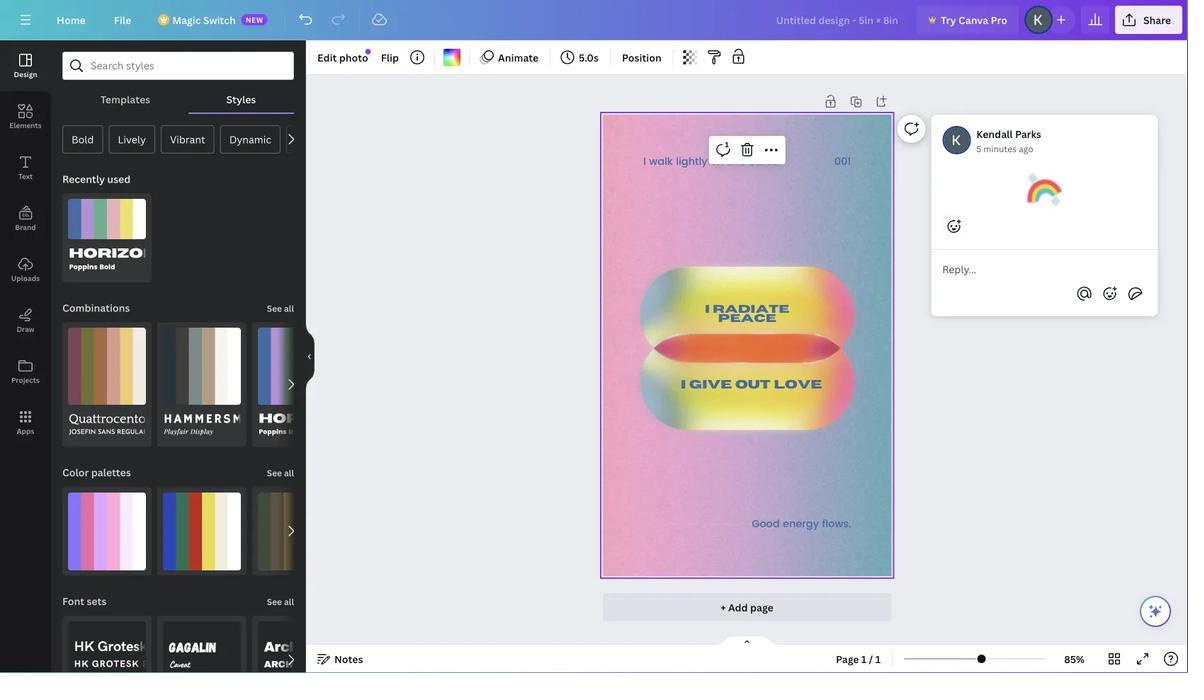 Task type: vqa. For each thing, say whether or not it's contained in the screenshot.
Text Field
no



Task type: locate. For each thing, give the bounding box(es) containing it.
3 see from the top
[[267, 597, 282, 608]]

1 right /
[[876, 653, 881, 667]]

3 see all button from the top
[[266, 588, 296, 616]]

3 all from the top
[[284, 597, 294, 608]]

design button
[[0, 40, 51, 91]]

styles
[[226, 92, 256, 106]]

give
[[689, 379, 732, 391]]

85% button
[[1052, 648, 1098, 671]]

page
[[836, 653, 859, 667]]

3 see all from the top
[[267, 597, 294, 608]]

2 vertical spatial all
[[284, 597, 294, 608]]

1 see all button from the top
[[266, 294, 296, 322]]

edit photo button
[[312, 46, 374, 69]]

2 horizontal spatial i
[[705, 304, 710, 316]]

energy
[[783, 516, 819, 533]]

1 vertical spatial see
[[267, 468, 282, 480]]

try canva pro
[[941, 13, 1008, 27]]

0 vertical spatial all
[[284, 303, 294, 315]]

hide image
[[305, 323, 315, 391]]

2 vertical spatial see all
[[267, 597, 294, 608]]

good energy flows.
[[752, 516, 851, 533]]

1 see all from the top
[[267, 303, 294, 315]]

i left the walk
[[643, 154, 646, 170]]

magic switch
[[172, 13, 236, 27]]

1
[[725, 140, 729, 150], [862, 653, 867, 667], [876, 653, 881, 667]]

bold button
[[62, 125, 103, 154]]

1 vertical spatial see all
[[267, 468, 294, 480]]

flows.
[[822, 516, 851, 533]]

edit
[[318, 51, 337, 64]]

all
[[284, 303, 294, 315], [284, 468, 294, 480], [284, 597, 294, 608]]

i
[[643, 154, 646, 170], [705, 304, 710, 316], [681, 379, 686, 391]]

page
[[751, 601, 774, 615]]

85%
[[1065, 653, 1085, 667]]

add
[[729, 601, 748, 615]]

no color image
[[444, 49, 461, 66]]

i for i walk lightly on this earth.
[[643, 154, 646, 170]]

1 up this
[[725, 140, 729, 150]]

0 horizontal spatial 1
[[725, 140, 729, 150]]

2 vertical spatial see
[[267, 597, 282, 608]]

lively button
[[109, 125, 155, 154]]

notes button
[[312, 648, 369, 671]]

2 all from the top
[[284, 468, 294, 480]]

1 all from the top
[[284, 303, 294, 315]]

+
[[721, 601, 726, 615]]

combinations
[[62, 302, 130, 315]]

0 vertical spatial see all button
[[266, 294, 296, 322]]

5
[[977, 143, 982, 154]]

home link
[[45, 6, 97, 34]]

2 see all from the top
[[267, 468, 294, 480]]

dynamic
[[229, 133, 272, 146]]

peace
[[718, 313, 777, 325]]

see all button
[[266, 294, 296, 322], [266, 459, 296, 487], [266, 588, 296, 616]]

1 vertical spatial i
[[705, 304, 710, 316]]

apply "cosmic flair" style image
[[68, 493, 146, 571]]

001
[[835, 154, 851, 170]]

1 horizontal spatial i
[[681, 379, 686, 391]]

/
[[869, 653, 873, 667]]

i inside i radiate peace
[[705, 304, 710, 316]]

see for combinations
[[267, 303, 282, 315]]

font sets button
[[61, 588, 108, 616]]

2 see from the top
[[267, 468, 282, 480]]

see all for combinations
[[267, 303, 294, 315]]

i left the peace
[[705, 304, 710, 316]]

notes
[[335, 653, 363, 667]]

color palettes button
[[61, 459, 132, 487]]

main menu bar
[[0, 0, 1189, 40]]

0 vertical spatial see all
[[267, 303, 294, 315]]

animate button
[[476, 46, 544, 69]]

apply "toy store" style image
[[163, 493, 241, 571]]

0 vertical spatial i
[[643, 154, 646, 170]]

i walk lightly on this earth.
[[643, 154, 779, 170]]

0 vertical spatial see
[[267, 303, 282, 315]]

photo
[[339, 51, 368, 64]]

2 see all button from the top
[[266, 459, 296, 487]]

1 left /
[[862, 653, 867, 667]]

1 see from the top
[[267, 303, 282, 315]]

0 horizontal spatial i
[[643, 154, 646, 170]]

1 vertical spatial see all button
[[266, 459, 296, 487]]

2 vertical spatial see all button
[[266, 588, 296, 616]]

edit photo
[[318, 51, 368, 64]]

1 vertical spatial all
[[284, 468, 294, 480]]

2 vertical spatial i
[[681, 379, 686, 391]]

i left give
[[681, 379, 686, 391]]

see all for font sets
[[267, 597, 294, 608]]

1 inside button
[[725, 140, 729, 150]]

+ add page button
[[603, 594, 892, 622]]

new
[[246, 15, 263, 24]]

font sets
[[62, 595, 107, 609]]

see all
[[267, 303, 294, 315], [267, 468, 294, 480], [267, 597, 294, 608]]

minutes
[[984, 143, 1017, 154]]

see all for color palettes
[[267, 468, 294, 480]]

pro
[[991, 13, 1008, 27]]

dynamic button
[[220, 125, 281, 154]]

see all button for font sets
[[266, 588, 296, 616]]

styles button
[[188, 86, 294, 113]]

see for font sets
[[267, 597, 282, 608]]

canva assistant image
[[1147, 604, 1164, 621]]

sets
[[87, 595, 107, 609]]

share button
[[1115, 6, 1183, 34]]



Task type: describe. For each thing, give the bounding box(es) containing it.
1 horizontal spatial 1
[[862, 653, 867, 667]]

projects
[[11, 376, 40, 385]]

good
[[752, 516, 780, 533]]

this
[[727, 154, 746, 170]]

out
[[735, 379, 771, 391]]

lightly
[[676, 154, 708, 170]]

projects button
[[0, 347, 51, 398]]

1 button
[[712, 139, 735, 162]]

draw button
[[0, 296, 51, 347]]

side panel tab list
[[0, 40, 51, 449]]

flip button
[[375, 46, 405, 69]]

elements button
[[0, 91, 51, 142]]

flip
[[381, 51, 399, 64]]

position
[[622, 51, 662, 64]]

ago
[[1019, 143, 1034, 154]]

draw
[[17, 325, 34, 334]]

templates
[[100, 92, 150, 106]]

all for font sets
[[284, 597, 294, 608]]

file button
[[103, 6, 143, 34]]

position button
[[617, 46, 667, 69]]

parks
[[1016, 127, 1042, 141]]

try
[[941, 13, 956, 27]]

new image
[[366, 49, 371, 55]]

share
[[1144, 13, 1171, 27]]

2 horizontal spatial 1
[[876, 653, 881, 667]]

file
[[114, 13, 131, 27]]

animate
[[498, 51, 539, 64]]

font
[[62, 595, 84, 609]]

used
[[107, 173, 131, 186]]

brand
[[15, 223, 36, 232]]

Design title text field
[[765, 6, 911, 34]]

lively
[[118, 133, 146, 146]]

i radiate peace
[[705, 304, 790, 325]]

kendall
[[977, 127, 1013, 141]]

combinations button
[[61, 294, 131, 322]]

see all button for combinations
[[266, 294, 296, 322]]

apply "sylvan lace" style image
[[258, 493, 336, 571]]

palettes
[[91, 466, 131, 480]]

Search styles search field
[[91, 52, 266, 79]]

radiate
[[713, 304, 790, 316]]

uploads button
[[0, 245, 51, 296]]

Reply draft. Add a reply or @mention. text field
[[943, 262, 1147, 277]]

walk
[[649, 154, 673, 170]]

recently used
[[62, 173, 131, 186]]

earth.
[[749, 154, 779, 170]]

5.0s button
[[556, 46, 605, 69]]

color palettes
[[62, 466, 131, 480]]

page 1 / 1
[[836, 653, 881, 667]]

i for i radiate peace
[[705, 304, 710, 316]]

brand button
[[0, 193, 51, 245]]

on
[[711, 154, 724, 170]]

i for i give out love
[[681, 379, 686, 391]]

i give out love
[[681, 379, 822, 391]]

magic
[[172, 13, 201, 27]]

5.0s
[[579, 51, 599, 64]]

kendall parks 5 minutes ago
[[977, 127, 1042, 154]]

vibrant button
[[161, 125, 215, 154]]

text button
[[0, 142, 51, 193]]

try canva pro button
[[917, 6, 1019, 34]]

switch
[[203, 13, 236, 27]]

kendall parks list
[[931, 115, 1164, 362]]

bold
[[72, 133, 94, 146]]

apps
[[17, 427, 34, 436]]

expressing gratitude image
[[1028, 173, 1062, 207]]

love
[[774, 379, 822, 391]]

vibrant
[[170, 133, 205, 146]]

see all button for color palettes
[[266, 459, 296, 487]]

apps button
[[0, 398, 51, 449]]

color
[[62, 466, 89, 480]]

elements
[[9, 120, 42, 130]]

home
[[57, 13, 86, 27]]

all for combinations
[[284, 303, 294, 315]]

all for color palettes
[[284, 468, 294, 480]]

see for color palettes
[[267, 468, 282, 480]]

canva
[[959, 13, 989, 27]]

uploads
[[11, 274, 40, 283]]

design
[[14, 69, 37, 79]]

+ add page
[[721, 601, 774, 615]]

templates button
[[62, 86, 188, 113]]

show pages image
[[713, 636, 781, 647]]

text
[[18, 172, 33, 181]]

recently
[[62, 173, 105, 186]]



